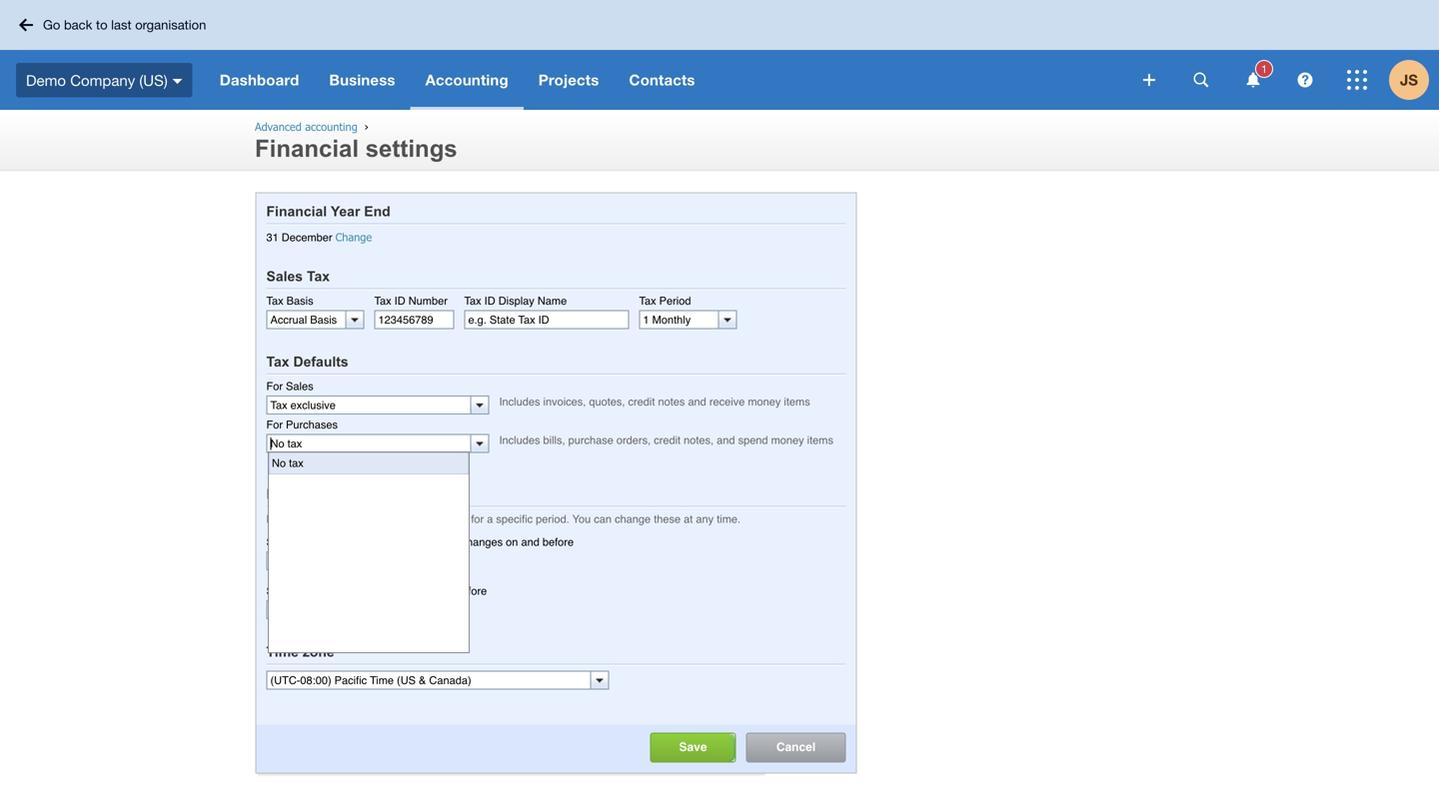 Task type: describe. For each thing, give the bounding box(es) containing it.
includes for includes bills, purchase orders, credit notes, and spend money items
[[499, 434, 540, 447]]

can
[[594, 513, 612, 526]]

changed
[[426, 513, 468, 526]]

cancel link
[[747, 734, 845, 762]]

go back to last organisation link
[[12, 9, 218, 41]]

for
[[471, 513, 484, 526]]

invoices,
[[543, 396, 586, 409]]

zone
[[303, 645, 335, 660]]

(except
[[336, 536, 372, 549]]

end
[[364, 204, 391, 219]]

1 horizontal spatial changes
[[461, 536, 503, 549]]

dashboard
[[220, 71, 299, 89]]

0 vertical spatial credit
[[628, 396, 655, 409]]

go back to last organisation
[[43, 17, 206, 32]]

id for number
[[394, 295, 405, 307]]

includes for includes invoices, quotes, credit notes and receive money items
[[499, 396, 540, 409]]

1 vertical spatial sales
[[286, 380, 313, 393]]

lock dates stop data from being changed for a specific period. you can change these at any time.
[[266, 513, 741, 526]]

tax basis
[[266, 295, 313, 307]]

financial year end
[[266, 204, 391, 219]]

1 vertical spatial items
[[807, 434, 834, 447]]

organisation
[[135, 17, 206, 32]]

change
[[615, 513, 651, 526]]

lock dates
[[266, 487, 345, 502]]

and down the stop all users (except advisors) making changes on and before
[[434, 585, 453, 598]]

time
[[266, 645, 299, 660]]

quotes,
[[589, 396, 625, 409]]

dashboard link
[[205, 50, 314, 110]]

0 vertical spatial items
[[784, 396, 810, 409]]

tax
[[289, 457, 304, 470]]

31 december change
[[266, 230, 372, 244]]

notes
[[658, 396, 685, 409]]

js
[[1400, 71, 1418, 89]]

tax for tax id number
[[374, 295, 391, 307]]

1 vertical spatial financial
[[266, 204, 327, 219]]

for sales
[[266, 380, 313, 393]]

business button
[[314, 50, 410, 110]]

change link
[[335, 230, 372, 244]]

stop
[[323, 513, 343, 526]]

svg image inside demo company (us) popup button
[[173, 79, 183, 84]]

svg image inside the 1 popup button
[[1247, 72, 1260, 87]]

0 vertical spatial money
[[748, 396, 781, 409]]

0 vertical spatial before
[[543, 536, 574, 549]]

to
[[96, 17, 107, 32]]

Stop all users making changes on and before text field
[[267, 602, 340, 619]]

1 vertical spatial on
[[419, 585, 431, 598]]

1
[[1261, 62, 1267, 75]]

lock for lock dates
[[266, 487, 299, 502]]

cancel
[[776, 741, 816, 755]]

stop for stop all users making changes on and before
[[266, 585, 289, 598]]

projects button
[[524, 50, 614, 110]]

no tax
[[272, 457, 304, 470]]

sales tax
[[266, 269, 330, 284]]

all for stop all users (except advisors) making changes on and before
[[292, 536, 303, 549]]

number
[[409, 295, 448, 307]]

1 vertical spatial making
[[336, 585, 371, 598]]

time.
[[717, 513, 741, 526]]

stop for stop all users (except advisors) making changes on and before
[[266, 536, 289, 549]]

accounting button
[[410, 50, 524, 110]]

and right 'notes,'
[[717, 434, 735, 447]]

tax up "basis"
[[307, 269, 330, 284]]

you
[[572, 513, 591, 526]]

purchases
[[286, 419, 338, 431]]

defaults
[[293, 354, 349, 370]]

no
[[272, 457, 286, 470]]

banner containing dashboard
[[0, 0, 1439, 110]]

includes bills, purchase orders, credit notes, and spend money items
[[499, 434, 834, 447]]

1 horizontal spatial svg image
[[1194, 72, 1209, 87]]

receive
[[710, 396, 745, 409]]

advanced accounting link
[[255, 120, 358, 133]]

company
[[70, 71, 135, 89]]

advisors)
[[375, 536, 420, 549]]

orders,
[[617, 434, 651, 447]]

financial inside advanced accounting › financial settings
[[255, 135, 359, 162]]

demo
[[26, 71, 66, 89]]

bills,
[[543, 434, 565, 447]]

from
[[371, 513, 393, 526]]

includes invoices, quotes, credit notes and receive money items
[[499, 396, 810, 409]]

data
[[346, 513, 368, 526]]

1 vertical spatial money
[[771, 434, 804, 447]]

save
[[679, 741, 707, 755]]

dates
[[303, 487, 341, 502]]

year
[[331, 204, 360, 219]]

notes,
[[684, 434, 714, 447]]

december
[[282, 231, 332, 244]]

projects
[[539, 71, 599, 89]]

for purchases
[[266, 419, 338, 431]]

0 horizontal spatial svg image
[[1143, 74, 1155, 86]]

contacts
[[629, 71, 695, 89]]

back
[[64, 17, 92, 32]]

tax for tax basis
[[266, 295, 283, 307]]

any
[[696, 513, 714, 526]]

1 vertical spatial credit
[[654, 434, 681, 447]]

accounting
[[425, 71, 509, 89]]

spend
[[738, 434, 768, 447]]



Task type: vqa. For each thing, say whether or not it's contained in the screenshot.
menu
no



Task type: locate. For each thing, give the bounding box(es) containing it.
before down the stop all users (except advisors) making changes on and before
[[456, 585, 487, 598]]

›
[[364, 120, 369, 133]]

None text field
[[464, 310, 629, 329], [267, 311, 345, 328], [464, 310, 629, 329], [267, 311, 345, 328]]

on down specific at the bottom of the page
[[506, 536, 518, 549]]

0 vertical spatial on
[[506, 536, 518, 549]]

users for (except
[[306, 536, 333, 549]]

includes left the 'bills,' in the left of the page
[[499, 434, 540, 447]]

items right spend
[[807, 434, 834, 447]]

1 includes from the top
[[499, 396, 540, 409]]

and right notes
[[688, 396, 706, 409]]

sales down tax defaults
[[286, 380, 313, 393]]

financial down 'advanced accounting' "link" on the left top of page
[[255, 135, 359, 162]]

changes
[[461, 536, 503, 549], [375, 585, 416, 598]]

1 all from the top
[[292, 536, 303, 549]]

before down "period."
[[543, 536, 574, 549]]

2 lock from the top
[[266, 513, 290, 526]]

tax left period at top
[[639, 295, 656, 307]]

change
[[335, 230, 372, 244]]

tax for tax id display name
[[464, 295, 481, 307]]

tax
[[307, 269, 330, 284], [266, 295, 283, 307], [374, 295, 391, 307], [464, 295, 481, 307], [639, 295, 656, 307], [266, 354, 289, 370]]

tax id display name
[[464, 295, 567, 307]]

money right receive
[[748, 396, 781, 409]]

and down specific at the bottom of the page
[[521, 536, 540, 549]]

0 horizontal spatial id
[[394, 295, 405, 307]]

svg image
[[1194, 72, 1209, 87], [1298, 72, 1313, 87], [1143, 74, 1155, 86]]

money right spend
[[771, 434, 804, 447]]

1 horizontal spatial making
[[423, 536, 458, 549]]

0 horizontal spatial on
[[419, 585, 431, 598]]

0 vertical spatial sales
[[266, 269, 303, 284]]

financial up december
[[266, 204, 327, 219]]

changes down for
[[461, 536, 503, 549]]

display
[[498, 295, 535, 307]]

a
[[487, 513, 493, 526]]

users up stop all users (except advisors) making changes on and before "text field"
[[306, 536, 333, 549]]

0 vertical spatial changes
[[461, 536, 503, 549]]

2 includes from the top
[[499, 434, 540, 447]]

svg image right (us)
[[173, 79, 183, 84]]

demo company (us) button
[[0, 50, 205, 110]]

name
[[538, 295, 567, 307]]

0 vertical spatial financial
[[255, 135, 359, 162]]

users up stop all users making changes on and before text box
[[306, 585, 333, 598]]

1 vertical spatial lock
[[266, 513, 290, 526]]

credit left 'notes,'
[[654, 434, 681, 447]]

tax left number
[[374, 295, 391, 307]]

making down changed
[[423, 536, 458, 549]]

1 vertical spatial users
[[306, 585, 333, 598]]

1 users from the top
[[306, 536, 333, 549]]

basis
[[287, 295, 313, 307]]

0 horizontal spatial making
[[336, 585, 371, 598]]

js button
[[1389, 50, 1439, 110]]

0 horizontal spatial changes
[[375, 585, 416, 598]]

id left number
[[394, 295, 405, 307]]

2 id from the left
[[484, 295, 495, 307]]

lock for lock dates stop data from being changed for a specific period. you can change these at any time.
[[266, 513, 290, 526]]

stop up stop all users (except advisors) making changes on and before "text field"
[[266, 536, 289, 549]]

0 vertical spatial making
[[423, 536, 458, 549]]

for
[[266, 380, 283, 393], [266, 419, 283, 431]]

at
[[684, 513, 693, 526]]

2 all from the top
[[292, 585, 303, 598]]

accounting
[[305, 120, 358, 133]]

period
[[659, 295, 691, 307]]

id
[[394, 295, 405, 307], [484, 295, 495, 307]]

all
[[292, 536, 303, 549], [292, 585, 303, 598]]

1 stop from the top
[[266, 536, 289, 549]]

changes down advisors)
[[375, 585, 416, 598]]

0 vertical spatial for
[[266, 380, 283, 393]]

lock left dates
[[266, 513, 290, 526]]

svg image left js
[[1347, 70, 1367, 90]]

1 vertical spatial for
[[266, 419, 283, 431]]

2 stop from the top
[[266, 585, 289, 598]]

1 vertical spatial changes
[[375, 585, 416, 598]]

for for for sales
[[266, 380, 283, 393]]

lock down no
[[266, 487, 299, 502]]

stop up stop all users making changes on and before text box
[[266, 585, 289, 598]]

tax defaults
[[266, 354, 349, 370]]

before
[[543, 536, 574, 549], [456, 585, 487, 598]]

1 horizontal spatial on
[[506, 536, 518, 549]]

2 horizontal spatial svg image
[[1298, 72, 1313, 87]]

settings
[[366, 135, 457, 162]]

0 vertical spatial users
[[306, 536, 333, 549]]

31
[[266, 231, 279, 244]]

stop all users (except advisors) making changes on and before
[[266, 536, 574, 549]]

time zone
[[266, 645, 335, 660]]

id for display
[[484, 295, 495, 307]]

save button
[[651, 734, 735, 762]]

1 vertical spatial includes
[[499, 434, 540, 447]]

and
[[688, 396, 706, 409], [717, 434, 735, 447], [521, 536, 540, 549], [434, 585, 453, 598]]

None text field
[[374, 310, 454, 329], [640, 311, 718, 328], [267, 397, 470, 414], [267, 435, 470, 452], [267, 672, 590, 689], [374, 310, 454, 329], [640, 311, 718, 328], [267, 397, 470, 414], [267, 435, 470, 452], [267, 672, 590, 689]]

includes
[[499, 396, 540, 409], [499, 434, 540, 447]]

0 horizontal spatial before
[[456, 585, 487, 598]]

specific
[[496, 513, 533, 526]]

tax up 'for sales'
[[266, 354, 289, 370]]

on down the stop all users (except advisors) making changes on and before
[[419, 585, 431, 598]]

1 vertical spatial all
[[292, 585, 303, 598]]

lock
[[266, 487, 299, 502], [266, 513, 290, 526]]

0 vertical spatial lock
[[266, 487, 299, 502]]

id left display
[[484, 295, 495, 307]]

0 vertical spatial includes
[[499, 396, 540, 409]]

users for making
[[306, 585, 333, 598]]

business
[[329, 71, 395, 89]]

stop
[[266, 536, 289, 549], [266, 585, 289, 598]]

includes left invoices,
[[499, 396, 540, 409]]

svg image inside go back to last organisation link
[[19, 18, 33, 31]]

for left purchases
[[266, 419, 283, 431]]

2 for from the top
[[266, 419, 283, 431]]

Stop all users (except advisors) making changes on and before text field
[[267, 553, 340, 570]]

for for for purchases
[[266, 419, 283, 431]]

credit
[[628, 396, 655, 409], [654, 434, 681, 447]]

0 vertical spatial all
[[292, 536, 303, 549]]

tax for tax defaults
[[266, 354, 289, 370]]

making
[[423, 536, 458, 549], [336, 585, 371, 598]]

1 horizontal spatial before
[[543, 536, 574, 549]]

period.
[[536, 513, 570, 526]]

being
[[396, 513, 423, 526]]

dates
[[293, 513, 320, 526]]

tax left display
[[464, 295, 481, 307]]

all up stop all users making changes on and before text box
[[292, 585, 303, 598]]

svg image
[[19, 18, 33, 31], [1347, 70, 1367, 90], [1247, 72, 1260, 87], [173, 79, 183, 84]]

svg image left 1
[[1247, 72, 1260, 87]]

money
[[748, 396, 781, 409], [771, 434, 804, 447]]

tax period
[[639, 295, 691, 307]]

tax for tax period
[[639, 295, 656, 307]]

last
[[111, 17, 132, 32]]

tax left "basis"
[[266, 295, 283, 307]]

for down tax defaults
[[266, 380, 283, 393]]

items
[[784, 396, 810, 409], [807, 434, 834, 447]]

(us)
[[139, 71, 168, 89]]

demo company (us)
[[26, 71, 168, 89]]

these
[[654, 513, 681, 526]]

purchase
[[568, 434, 614, 447]]

banner
[[0, 0, 1439, 110]]

advanced accounting › financial settings
[[255, 120, 457, 162]]

1 for from the top
[[266, 380, 283, 393]]

1 button
[[1233, 50, 1273, 110]]

all up stop all users (except advisors) making changes on and before "text field"
[[292, 536, 303, 549]]

1 lock from the top
[[266, 487, 299, 502]]

contacts button
[[614, 50, 710, 110]]

users
[[306, 536, 333, 549], [306, 585, 333, 598]]

stop all users making changes on and before
[[266, 585, 487, 598]]

1 vertical spatial before
[[456, 585, 487, 598]]

1 vertical spatial stop
[[266, 585, 289, 598]]

credit left notes
[[628, 396, 655, 409]]

svg image left go
[[19, 18, 33, 31]]

sales
[[266, 269, 303, 284], [286, 380, 313, 393]]

on
[[506, 536, 518, 549], [419, 585, 431, 598]]

items right receive
[[784, 396, 810, 409]]

sales up tax basis
[[266, 269, 303, 284]]

go
[[43, 17, 60, 32]]

making down (except
[[336, 585, 371, 598]]

all for stop all users making changes on and before
[[292, 585, 303, 598]]

2 users from the top
[[306, 585, 333, 598]]

advanced
[[255, 120, 302, 133]]

tax id number
[[374, 295, 448, 307]]

0 vertical spatial stop
[[266, 536, 289, 549]]

1 id from the left
[[394, 295, 405, 307]]

1 horizontal spatial id
[[484, 295, 495, 307]]



